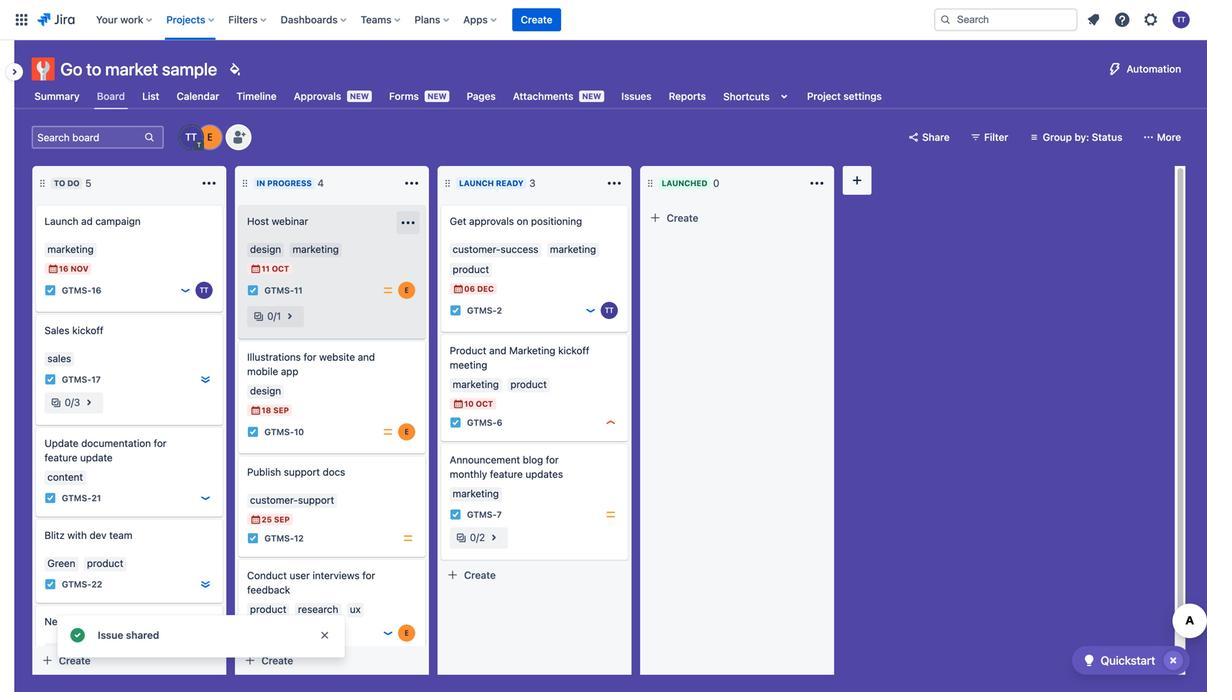 Task type: vqa. For each thing, say whether or not it's contained in the screenshot.
Go
yes



Task type: describe. For each thing, give the bounding box(es) containing it.
gtms-10 link
[[265, 426, 304, 438]]

Search field
[[934, 8, 1078, 31]]

/ for 2
[[476, 532, 479, 543]]

get approvals on positioning
[[450, 215, 582, 227]]

1
[[277, 310, 281, 322]]

gtms-10
[[265, 427, 304, 437]]

gtms-24
[[62, 668, 103, 679]]

sample
[[162, 59, 217, 79]]

project settings
[[807, 90, 882, 102]]

18 sep
[[262, 406, 289, 415]]

product
[[450, 345, 487, 357]]

documentation
[[81, 437, 151, 449]]

task image for gtms-21
[[45, 492, 56, 504]]

go
[[60, 59, 82, 79]]

to
[[86, 59, 101, 79]]

new left success icon
[[45, 616, 65, 628]]

your
[[96, 14, 118, 26]]

notifications image
[[1085, 11, 1103, 28]]

eloisefrancis23 image for 24
[[196, 665, 213, 682]]

and inside product and marketing kickoff meeting
[[489, 345, 507, 357]]

blitz
[[45, 529, 65, 541]]

show subtasks image for 3
[[80, 394, 97, 411]]

appswitcher icon image
[[13, 11, 30, 28]]

issues
[[622, 90, 652, 102]]

25
[[262, 515, 272, 524]]

create for launch ad campaign
[[59, 655, 91, 667]]

due date: 11 october 2023 element
[[250, 263, 289, 275]]

illustrations
[[247, 351, 301, 363]]

forms
[[389, 90, 419, 102]]

announcement
[[450, 454, 520, 466]]

task image for launch ad campaign
[[45, 285, 56, 296]]

sidebar navigation image
[[0, 58, 32, 86]]

issue
[[98, 629, 123, 641]]

0 for 0 / 2
[[470, 532, 476, 543]]

automation button
[[1101, 58, 1190, 81]]

1 vertical spatial task image
[[450, 509, 461, 520]]

settings
[[844, 90, 882, 102]]

eloisefrancis23 image for the bottom low icon
[[398, 625, 415, 642]]

due date: 06 december 2023 image
[[453, 283, 464, 295]]

your work button
[[92, 8, 158, 31]]

campaign
[[95, 215, 141, 227]]

gtms-7
[[467, 510, 502, 520]]

meeting
[[450, 359, 488, 371]]

card actions menu image
[[400, 214, 417, 231]]

publish
[[247, 466, 281, 478]]

10 oct
[[464, 399, 493, 409]]

gtms- for gtms-7
[[467, 510, 497, 520]]

0 vertical spatial kickoff
[[72, 325, 104, 336]]

marketing
[[509, 345, 556, 357]]

get
[[450, 215, 467, 227]]

feature inside update documentation for feature update
[[45, 452, 78, 464]]

mobile
[[247, 366, 278, 377]]

lowest image
[[200, 374, 211, 385]]

help image
[[1114, 11, 1131, 28]]

create button for launch ad campaign
[[36, 649, 223, 672]]

column actions menu image for 0
[[809, 175, 826, 192]]

24
[[91, 668, 103, 679]]

group by: status
[[1043, 131, 1123, 143]]

timeline link
[[234, 83, 280, 109]]

due date: 25 september 2023 image
[[250, 514, 262, 525]]

apps button
[[459, 8, 502, 31]]

quickstart button
[[1072, 646, 1190, 675]]

gtms- for gtms-24
[[62, 668, 91, 679]]

launch for launch ad campaign
[[45, 215, 78, 227]]

0 horizontal spatial 10
[[294, 427, 304, 437]]

apps
[[464, 14, 488, 26]]

progress
[[267, 179, 312, 188]]

medium image
[[382, 426, 394, 438]]

create image for announcement
[[433, 434, 450, 451]]

create image for host
[[230, 196, 247, 213]]

new workspace
[[45, 616, 118, 628]]

create for host webinar
[[262, 655, 293, 667]]

update documentation for feature update
[[45, 437, 167, 464]]

summary link
[[32, 83, 83, 109]]

gtms-11
[[265, 285, 303, 295]]

0 horizontal spatial 2
[[479, 532, 485, 543]]

projects button
[[162, 8, 220, 31]]

task image for publish support docs
[[247, 533, 259, 544]]

0 vertical spatial low image
[[180, 285, 191, 296]]

ready
[[496, 179, 524, 188]]

medium image for gtms-7
[[605, 509, 617, 520]]

task image for gtms-2
[[450, 305, 461, 316]]

gtms-22 link
[[62, 578, 102, 591]]

column actions menu image for get approvals on positioning
[[606, 175, 623, 192]]

attachments
[[513, 90, 574, 102]]

due date: 25 september 2023 image
[[250, 514, 262, 525]]

oct for 10 oct
[[476, 399, 493, 409]]

search image
[[940, 14, 952, 26]]

for inside conduct user interviews for feedback
[[363, 570, 375, 582]]

list link
[[139, 83, 162, 109]]

add people image
[[230, 129, 247, 146]]

timeline
[[237, 90, 277, 102]]

tab list containing board
[[23, 83, 894, 109]]

gtms-7 link
[[467, 509, 502, 521]]

updates
[[526, 468, 563, 480]]

create image for conduct
[[230, 550, 247, 567]]

create image for blitz
[[27, 510, 45, 527]]

column actions menu image for 5
[[201, 175, 218, 192]]

sep for publish
[[274, 515, 290, 524]]

launch ready 3
[[459, 177, 536, 189]]

7
[[497, 510, 502, 520]]

gtms-17 link
[[62, 373, 101, 386]]

terry turtle image for sales kickoff
[[196, 282, 213, 299]]

due date: 06 december 2023 element
[[453, 283, 494, 295]]

banner containing your work
[[0, 0, 1208, 40]]

task image for gtms-17
[[45, 374, 56, 385]]

your profile and settings image
[[1173, 11, 1190, 28]]

in
[[257, 179, 265, 188]]

gtms- for gtms-6
[[467, 418, 497, 428]]

issue shared
[[98, 629, 159, 641]]

25 sep
[[262, 515, 290, 524]]

status
[[1092, 131, 1123, 143]]

market
[[105, 59, 158, 79]]

plans
[[415, 14, 441, 26]]

user
[[290, 570, 310, 582]]

automation
[[1127, 63, 1182, 75]]

gtms- for gtms-16
[[62, 285, 91, 295]]

board
[[97, 90, 125, 102]]

new for forms
[[428, 92, 447, 101]]

issues link
[[619, 83, 655, 109]]

create down launched
[[667, 212, 699, 224]]

team
[[109, 529, 133, 541]]

share
[[923, 131, 950, 143]]

task image for gtms-24
[[45, 668, 56, 679]]

plans button
[[410, 8, 455, 31]]

app
[[281, 366, 299, 377]]

gtms- for gtms-22
[[62, 579, 91, 589]]

due date: 25 september 2023 element
[[250, 514, 290, 525]]

nov
[[71, 264, 89, 274]]

sep for illustrations
[[273, 406, 289, 415]]

work
[[120, 14, 143, 26]]

due date: 10 october 2023 element
[[453, 398, 493, 410]]

06 dec
[[464, 284, 494, 294]]

0 horizontal spatial medium image
[[382, 285, 394, 296]]

0 / 2
[[470, 532, 485, 543]]

conduct
[[247, 570, 287, 582]]

gtms-2 link
[[467, 304, 502, 317]]



Task type: locate. For each thing, give the bounding box(es) containing it.
2 horizontal spatial /
[[476, 532, 479, 543]]

gtms-17
[[62, 374, 101, 385]]

2 vertical spatial task image
[[247, 533, 259, 544]]

3 right ready
[[530, 177, 536, 189]]

1 horizontal spatial oct
[[476, 399, 493, 409]]

medium image for gtms-12
[[403, 533, 414, 544]]

new right approvals
[[350, 92, 369, 101]]

/ down gtms-7 link
[[476, 532, 479, 543]]

product and marketing kickoff meeting
[[450, 345, 590, 371]]

oct inside 'element'
[[476, 399, 493, 409]]

1 column actions menu image from the left
[[403, 175, 421, 192]]

launch left ready
[[459, 179, 494, 188]]

0 vertical spatial eloisefrancis23 image
[[398, 282, 415, 299]]

2 vertical spatial /
[[476, 532, 479, 543]]

due date: 10 october 2023 image
[[453, 398, 464, 410]]

gtms- down success icon
[[62, 668, 91, 679]]

create image up product
[[433, 325, 450, 342]]

dashboards
[[281, 14, 338, 26]]

launch ad campaign
[[45, 215, 141, 227]]

0 left "1" at the top of the page
[[267, 310, 274, 322]]

new for approvals
[[350, 92, 369, 101]]

0 horizontal spatial eloisefrancis23 image
[[196, 665, 213, 682]]

0 vertical spatial 3
[[530, 177, 536, 189]]

dismiss quickstart image
[[1162, 649, 1185, 672]]

feature inside announcement blog for monthly feature updates
[[490, 468, 523, 480]]

dev
[[90, 529, 107, 541]]

create image
[[27, 305, 45, 322], [433, 325, 450, 342], [230, 446, 247, 464], [230, 550, 247, 567], [27, 596, 45, 613]]

0 vertical spatial launch
[[459, 179, 494, 188]]

1 horizontal spatial eloisefrancis23 image
[[398, 282, 415, 299]]

column actions menu image up card actions menu 'icon' at left
[[403, 175, 421, 192]]

launch left ad on the top of page
[[45, 215, 78, 227]]

create button down launched 0
[[644, 206, 831, 229]]

2
[[497, 305, 502, 316], [479, 532, 485, 543]]

settings image
[[1143, 11, 1160, 28]]

gtms- down the 16 nov
[[62, 285, 91, 295]]

projects
[[166, 14, 205, 26]]

task image left 'gtms-22' link
[[45, 579, 56, 590]]

create button down issue shared
[[36, 649, 223, 672]]

1 vertical spatial show subtasks image
[[485, 529, 503, 546]]

1 horizontal spatial low image
[[382, 628, 394, 639]]

gtms-21
[[62, 493, 101, 503]]

1 horizontal spatial show subtasks image
[[485, 529, 503, 546]]

1 column actions menu image from the left
[[201, 175, 218, 192]]

1 horizontal spatial launch
[[459, 179, 494, 188]]

/ for 1
[[274, 310, 277, 322]]

3 for 0 / 3
[[74, 396, 80, 408]]

0 vertical spatial 11
[[262, 264, 270, 274]]

0 horizontal spatial terry turtle image
[[196, 282, 213, 299]]

filter
[[985, 131, 1009, 143]]

filters
[[228, 14, 258, 26]]

approvals
[[469, 215, 514, 227]]

task image
[[247, 285, 259, 296], [450, 305, 461, 316], [45, 374, 56, 385], [450, 417, 461, 428], [247, 426, 259, 438], [45, 492, 56, 504], [45, 579, 56, 590], [45, 668, 56, 679]]

launch for launch ready 3
[[459, 179, 494, 188]]

2 eloisefrancis23 image from the top
[[398, 625, 415, 642]]

11 oct
[[262, 264, 289, 274]]

your work
[[96, 14, 143, 26]]

create for get approvals on positioning
[[464, 569, 496, 581]]

10 inside 'element'
[[464, 399, 474, 409]]

3
[[530, 177, 536, 189], [74, 396, 80, 408]]

0 horizontal spatial column actions menu image
[[403, 175, 421, 192]]

low image for gtms-2
[[585, 305, 597, 316]]

0 vertical spatial low image
[[585, 305, 597, 316]]

1 vertical spatial oct
[[476, 399, 493, 409]]

and right website
[[358, 351, 375, 363]]

new for attachments
[[582, 92, 602, 101]]

update
[[80, 452, 113, 464]]

1 horizontal spatial 2
[[497, 305, 502, 316]]

summary
[[35, 90, 80, 102]]

create image for new
[[27, 596, 45, 613]]

create image for get
[[433, 196, 450, 213]]

lowest image
[[200, 579, 211, 590]]

3 for launch ready 3
[[530, 177, 536, 189]]

create down the feedback at the bottom of the page
[[262, 655, 293, 667]]

jira image
[[37, 11, 75, 28], [37, 11, 75, 28]]

0 horizontal spatial 16
[[59, 264, 68, 274]]

due date: 16 november 2023 element
[[47, 263, 89, 275]]

due date: 18 september 2023 element
[[250, 405, 289, 416]]

gtms-
[[62, 285, 91, 295], [265, 285, 294, 295], [467, 305, 497, 316], [62, 374, 91, 385], [467, 418, 497, 428], [265, 427, 294, 437], [62, 493, 91, 503], [467, 510, 497, 520], [265, 533, 294, 543], [62, 579, 91, 589], [62, 668, 91, 679]]

1 vertical spatial 10
[[294, 427, 304, 437]]

due date: 06 december 2023 image
[[453, 283, 464, 295]]

gtms-11 link
[[265, 284, 303, 297]]

due date: 11 october 2023 image
[[250, 263, 262, 275], [250, 263, 262, 275]]

1 vertical spatial 16
[[91, 285, 101, 295]]

0 vertical spatial show subtasks image
[[80, 394, 97, 411]]

high image
[[605, 417, 617, 428]]

1 vertical spatial eloisefrancis23 image
[[398, 625, 415, 642]]

sales
[[45, 325, 70, 336]]

dashboards button
[[276, 8, 352, 31]]

gtms- for gtms-12
[[265, 533, 294, 543]]

0 vertical spatial oct
[[272, 264, 289, 274]]

gtms- for gtms-2
[[467, 305, 497, 316]]

eloisefrancis23 image
[[398, 282, 415, 299], [196, 665, 213, 682]]

feature down the announcement on the left bottom
[[490, 468, 523, 480]]

0 horizontal spatial kickoff
[[72, 325, 104, 336]]

create image up sales
[[27, 305, 45, 322]]

gtms- up new workspace
[[62, 579, 91, 589]]

pages link
[[464, 83, 499, 109]]

launched 0
[[662, 177, 720, 189]]

2 column actions menu image from the left
[[606, 175, 623, 192]]

1 vertical spatial sep
[[274, 515, 290, 524]]

1 vertical spatial kickoff
[[558, 345, 590, 357]]

low image
[[180, 285, 191, 296], [382, 628, 394, 639]]

gtms-2
[[467, 305, 502, 316]]

create image up new workspace
[[27, 596, 45, 613]]

1 horizontal spatial /
[[274, 310, 277, 322]]

eloisefrancis23 image for 11
[[398, 282, 415, 299]]

positioning
[[531, 215, 582, 227]]

0 vertical spatial eloisefrancis23 image
[[398, 423, 415, 441]]

dismiss image
[[319, 630, 331, 641]]

interviews
[[313, 570, 360, 582]]

sep right 18
[[273, 406, 289, 415]]

/
[[274, 310, 277, 322], [71, 396, 74, 408], [476, 532, 479, 543]]

1 horizontal spatial task image
[[247, 533, 259, 544]]

create button down dismiss image
[[239, 649, 426, 672]]

1 vertical spatial eloisefrancis23 image
[[196, 665, 213, 682]]

ad
[[81, 215, 93, 227]]

do
[[67, 179, 80, 188]]

create button down "0 / 2"
[[441, 564, 628, 587]]

0 right launched
[[714, 177, 720, 189]]

monthly
[[450, 468, 487, 480]]

gtms- up the with
[[62, 493, 91, 503]]

shared
[[126, 629, 159, 641]]

0 for 0 / 3
[[65, 396, 71, 408]]

due date: 10 october 2023 image
[[453, 398, 464, 410]]

oct up gtms-6
[[476, 399, 493, 409]]

10
[[464, 399, 474, 409], [294, 427, 304, 437]]

0 horizontal spatial and
[[358, 351, 375, 363]]

1 vertical spatial terry turtle image
[[601, 302, 618, 319]]

0 horizontal spatial task image
[[45, 285, 56, 296]]

0 vertical spatial 10
[[464, 399, 474, 409]]

0 horizontal spatial column actions menu image
[[201, 175, 218, 192]]

0 vertical spatial feature
[[45, 452, 78, 464]]

16 nov
[[59, 264, 89, 274]]

check image
[[1081, 652, 1098, 669]]

blitz with dev team
[[45, 529, 133, 541]]

to
[[54, 179, 65, 188]]

gtms-6 link
[[467, 417, 503, 429]]

1 vertical spatial launch
[[45, 215, 78, 227]]

create image
[[27, 196, 45, 213], [230, 196, 247, 213], [433, 196, 450, 213], [230, 331, 247, 349], [27, 418, 45, 435], [433, 434, 450, 451], [27, 510, 45, 527]]

primary element
[[9, 0, 923, 40]]

for inside illustrations for website and mobile app
[[304, 351, 317, 363]]

show subtasks image
[[281, 308, 298, 325]]

create up gtms-24
[[59, 655, 91, 667]]

low image
[[585, 305, 597, 316], [200, 492, 211, 504], [180, 668, 191, 679]]

column actions menu image
[[403, 175, 421, 192], [606, 175, 623, 192]]

0 horizontal spatial low image
[[180, 285, 191, 296]]

0 down the gtms-17 link
[[65, 396, 71, 408]]

0
[[714, 177, 720, 189], [267, 310, 274, 322], [65, 396, 71, 408], [470, 532, 476, 543]]

launch
[[459, 179, 494, 188], [45, 215, 78, 227]]

create right apps dropdown button
[[521, 14, 553, 26]]

task image down due date: 10 october 2023 icon
[[450, 417, 461, 428]]

task image left gtms-7 link
[[450, 509, 461, 520]]

task image down due date: 18 september 2023 element
[[247, 426, 259, 438]]

for inside update documentation for feature update
[[154, 437, 167, 449]]

0 / 1
[[267, 310, 281, 322]]

for right documentation
[[154, 437, 167, 449]]

kickoff inside product and marketing kickoff meeting
[[558, 345, 590, 357]]

1 horizontal spatial medium image
[[403, 533, 414, 544]]

task image down due date: 11 october 2023 element
[[247, 285, 259, 296]]

shortcuts
[[724, 90, 770, 102]]

1 vertical spatial 11
[[294, 285, 303, 295]]

/ for 3
[[71, 396, 74, 408]]

task image left gtms-21 link
[[45, 492, 56, 504]]

0 vertical spatial terry turtle image
[[196, 282, 213, 299]]

for
[[304, 351, 317, 363], [154, 437, 167, 449], [546, 454, 559, 466], [363, 570, 375, 582]]

terry turtle image for product and marketing kickoff meeting
[[601, 302, 618, 319]]

feature down update
[[45, 452, 78, 464]]

create image for update
[[27, 418, 45, 435]]

Search board text field
[[33, 127, 142, 147]]

gtms- inside "link"
[[467, 418, 497, 428]]

publish support docs
[[247, 466, 345, 478]]

1 vertical spatial /
[[71, 396, 74, 408]]

1 vertical spatial low image
[[200, 492, 211, 504]]

gtms- down the 18 sep
[[265, 427, 294, 437]]

create image for launch
[[27, 196, 45, 213]]

1 eloisefrancis23 image from the top
[[398, 423, 415, 441]]

more button
[[1137, 126, 1190, 149]]

gtms- up 0 / 3 on the bottom of page
[[62, 374, 91, 385]]

group
[[1043, 131, 1073, 143]]

shortcuts button
[[721, 83, 796, 109]]

website
[[319, 351, 355, 363]]

task image left gtms-24 link
[[45, 668, 56, 679]]

create image for publish
[[230, 446, 247, 464]]

1 vertical spatial 2
[[479, 532, 485, 543]]

and right product
[[489, 345, 507, 357]]

announcement blog for monthly feature updates
[[450, 454, 563, 480]]

automation image
[[1107, 60, 1124, 78]]

11 up show subtasks icon
[[294, 285, 303, 295]]

1 horizontal spatial feature
[[490, 468, 523, 480]]

2 horizontal spatial task image
[[450, 509, 461, 520]]

0 vertical spatial /
[[274, 310, 277, 322]]

for inside announcement blog for monthly feature updates
[[546, 454, 559, 466]]

column actions menu image left launched
[[606, 175, 623, 192]]

0 for 0 / 1
[[267, 310, 274, 322]]

0 vertical spatial 16
[[59, 264, 68, 274]]

webinar
[[272, 215, 308, 227]]

11 up gtms-11
[[262, 264, 270, 274]]

0 vertical spatial sep
[[273, 406, 289, 415]]

eloisefrancis23 image for medium image
[[398, 423, 415, 441]]

1 horizontal spatial 11
[[294, 285, 303, 295]]

column actions menu image left create column image
[[809, 175, 826, 192]]

kickoff right sales
[[72, 325, 104, 336]]

for left website
[[304, 351, 317, 363]]

create image up the conduct
[[230, 550, 247, 567]]

gtms- for gtms-11
[[265, 285, 294, 295]]

3 down the gtms-17 link
[[74, 396, 80, 408]]

1 horizontal spatial terry turtle image
[[601, 302, 618, 319]]

22
[[91, 579, 102, 589]]

banner
[[0, 0, 1208, 40]]

go to market sample
[[60, 59, 217, 79]]

0 horizontal spatial 3
[[74, 396, 80, 408]]

show subtasks image for 2
[[485, 529, 503, 546]]

create image for sales
[[27, 305, 45, 322]]

column actions menu image left in
[[201, 175, 218, 192]]

host
[[247, 215, 269, 227]]

2 vertical spatial medium image
[[403, 533, 414, 544]]

and inside illustrations for website and mobile app
[[358, 351, 375, 363]]

/ down the gtms-17 link
[[71, 396, 74, 408]]

pages
[[467, 90, 496, 102]]

reports link
[[666, 83, 709, 109]]

kickoff right marketing
[[558, 345, 590, 357]]

low image for gtms-24
[[180, 668, 191, 679]]

create image for product
[[433, 325, 450, 342]]

task image down due date: 16 november 2023 element
[[45, 285, 56, 296]]

0 horizontal spatial show subtasks image
[[80, 394, 97, 411]]

1 horizontal spatial 16
[[91, 285, 101, 295]]

0 down gtms-7 link
[[470, 532, 476, 543]]

due date: 16 november 2023 image
[[47, 263, 59, 275], [47, 263, 59, 275]]

1 horizontal spatial and
[[489, 345, 507, 357]]

1 horizontal spatial 10
[[464, 399, 474, 409]]

gtms- up "0 / 2"
[[467, 510, 497, 520]]

0 horizontal spatial /
[[71, 396, 74, 408]]

/ left show subtasks icon
[[274, 310, 277, 322]]

show subtasks image
[[80, 394, 97, 411], [485, 529, 503, 546]]

set project background image
[[226, 60, 243, 78]]

create button right apps dropdown button
[[512, 8, 561, 31]]

1 horizontal spatial column actions menu image
[[809, 175, 826, 192]]

1 vertical spatial 3
[[74, 396, 80, 408]]

1 horizontal spatial column actions menu image
[[606, 175, 623, 192]]

show subtasks image down the gtms-17 link
[[80, 394, 97, 411]]

sep
[[273, 406, 289, 415], [274, 515, 290, 524]]

sep right 25
[[274, 515, 290, 524]]

2 horizontal spatial medium image
[[605, 509, 617, 520]]

new left the issues link
[[582, 92, 602, 101]]

gtms-12
[[265, 533, 304, 543]]

on
[[517, 215, 529, 227]]

project settings link
[[805, 83, 885, 109]]

for right interviews
[[363, 570, 375, 582]]

16
[[59, 264, 68, 274], [91, 285, 101, 295]]

1 horizontal spatial kickoff
[[558, 345, 590, 357]]

gtms-21 link
[[62, 492, 101, 504]]

feedback
[[247, 584, 290, 596]]

gtms- down 25 sep
[[265, 533, 294, 543]]

task image
[[45, 285, 56, 296], [450, 509, 461, 520], [247, 533, 259, 544]]

task image down due date: 25 september 2023 icon
[[247, 533, 259, 544]]

launched
[[662, 179, 708, 188]]

share button
[[903, 126, 959, 149]]

task image for gtms-11
[[247, 285, 259, 296]]

create down "0 / 2"
[[464, 569, 496, 581]]

0 vertical spatial 2
[[497, 305, 502, 316]]

task image for gtms-10
[[247, 426, 259, 438]]

launch inside launch ready 3
[[459, 179, 494, 188]]

2 horizontal spatial low image
[[585, 305, 597, 316]]

4
[[318, 177, 324, 189]]

task image for gtms-22
[[45, 579, 56, 590]]

success image
[[69, 627, 86, 644]]

teams
[[361, 14, 392, 26]]

2 vertical spatial low image
[[180, 668, 191, 679]]

for up updates
[[546, 454, 559, 466]]

1 horizontal spatial 3
[[530, 177, 536, 189]]

task image for gtms-6
[[450, 417, 461, 428]]

gtms- down '11 oct'
[[265, 285, 294, 295]]

gtms- for gtms-21
[[62, 493, 91, 503]]

new right 'forms'
[[428, 92, 447, 101]]

0 horizontal spatial 11
[[262, 264, 270, 274]]

gtms- down 10 oct
[[467, 418, 497, 428]]

update
[[45, 437, 79, 449]]

1 horizontal spatial low image
[[200, 492, 211, 504]]

0 vertical spatial medium image
[[382, 285, 394, 296]]

create button for host webinar
[[239, 649, 426, 672]]

calendar
[[177, 90, 219, 102]]

1 vertical spatial medium image
[[605, 509, 617, 520]]

gtms- for gtms-17
[[62, 374, 91, 385]]

column actions menu image for host webinar
[[403, 175, 421, 192]]

oct up gtms-11
[[272, 264, 289, 274]]

gtms- for gtms-10
[[265, 427, 294, 437]]

create image for illustrations
[[230, 331, 247, 349]]

gtms- down 06 dec
[[467, 305, 497, 316]]

0 horizontal spatial feature
[[45, 452, 78, 464]]

show subtasks image down 7
[[485, 529, 503, 546]]

create button for get approvals on positioning
[[441, 564, 628, 587]]

0 vertical spatial task image
[[45, 285, 56, 296]]

0 horizontal spatial oct
[[272, 264, 289, 274]]

task image left the gtms-17 link
[[45, 374, 56, 385]]

tab list
[[23, 83, 894, 109]]

1 vertical spatial low image
[[382, 628, 394, 639]]

column actions menu image
[[201, 175, 218, 192], [809, 175, 826, 192]]

task image down due date: 06 december 2023 icon
[[450, 305, 461, 316]]

2 column actions menu image from the left
[[809, 175, 826, 192]]

terry turtle image
[[196, 282, 213, 299], [601, 302, 618, 319]]

create image up publish
[[230, 446, 247, 464]]

0 horizontal spatial low image
[[180, 668, 191, 679]]

oct for 11 oct
[[272, 264, 289, 274]]

1 vertical spatial feature
[[490, 468, 523, 480]]

create button inside primary element
[[512, 8, 561, 31]]

due date: 18 september 2023 image
[[250, 405, 262, 416], [250, 405, 262, 416]]

0 horizontal spatial launch
[[45, 215, 78, 227]]

gtms-16 link
[[62, 284, 101, 297]]

eloisefrancis23 image
[[398, 423, 415, 441], [398, 625, 415, 642]]

create column image
[[849, 172, 866, 189]]

create inside primary element
[[521, 14, 553, 26]]

create button
[[512, 8, 561, 31], [644, 206, 831, 229], [441, 564, 628, 587], [36, 649, 223, 672], [239, 649, 426, 672]]

approvals
[[294, 90, 341, 102]]

medium image
[[382, 285, 394, 296], [605, 509, 617, 520], [403, 533, 414, 544]]



